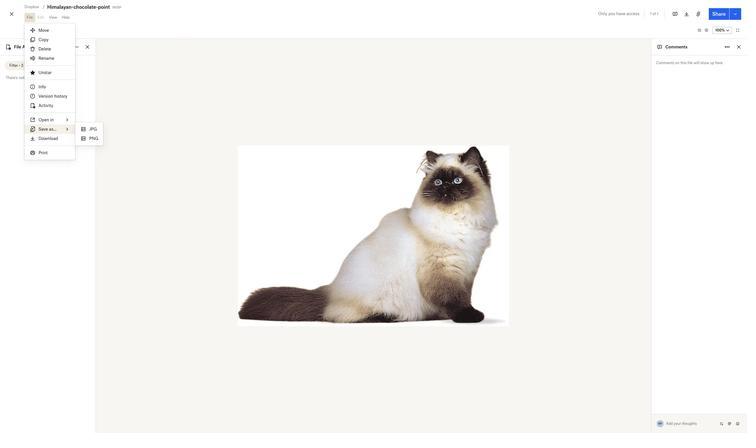 Task type: locate. For each thing, give the bounding box(es) containing it.
close right sidebar image
[[736, 43, 743, 50]]

records
[[43, 76, 55, 80]]

share
[[713, 11, 726, 17]]

1 right of
[[657, 12, 659, 16]]

info, opens sidebar menu item
[[24, 82, 75, 92]]

webp
[[112, 4, 121, 9]]

1 vertical spatial file
[[14, 44, 21, 49]]

chocolate-
[[74, 4, 98, 10]]

add your thoughts
[[666, 421, 697, 426]]

move menu item
[[24, 26, 75, 35]]

/
[[43, 4, 45, 9]]

file activity
[[14, 44, 38, 49]]

on
[[676, 61, 680, 65]]

share button
[[709, 8, 730, 20]]

png menu item
[[75, 134, 103, 143]]

in left our
[[32, 76, 35, 80]]

0 vertical spatial file
[[27, 15, 33, 20]]

activity left delete
[[22, 44, 38, 49]]

open
[[31, 28, 40, 32], [38, 117, 49, 122]]

file up filter • 3 at the left top of the page
[[14, 44, 21, 49]]

1 horizontal spatial file
[[27, 15, 33, 20]]

1 left of
[[651, 12, 652, 16]]

open up save
[[38, 117, 49, 122]]

himalayan-
[[47, 4, 74, 10]]

there's
[[6, 76, 18, 80]]

dropbox
[[24, 5, 39, 9]]

None field
[[0, 0, 44, 6]]

our
[[36, 76, 42, 80]]

open in up the save as…
[[38, 117, 54, 122]]

1 of 1
[[651, 12, 659, 16]]

3
[[21, 63, 23, 68]]

activity down version on the left top
[[38, 103, 53, 108]]

file for file
[[27, 15, 33, 20]]

print
[[38, 150, 48, 155]]

will
[[694, 61, 700, 65]]

file down dropbox dropdown button
[[27, 15, 33, 20]]

in up the copy
[[41, 28, 44, 32]]

1 vertical spatial activity
[[38, 103, 53, 108]]

open in up the copy
[[31, 28, 44, 32]]

this
[[681, 61, 687, 65]]

info
[[38, 84, 46, 89]]

view button
[[47, 13, 60, 22]]

comments up on at the right top of the page
[[666, 44, 688, 49]]

print menu item
[[24, 148, 75, 157]]

in up the as…
[[50, 117, 54, 122]]

there's nothing in our records
[[6, 76, 55, 80]]

activity
[[22, 44, 38, 49], [38, 103, 53, 108]]

1 vertical spatial open
[[38, 117, 49, 122]]

in
[[41, 28, 44, 32], [32, 76, 35, 80], [50, 117, 54, 122]]

move
[[38, 28, 49, 33]]

100% button
[[713, 27, 732, 34]]

copy
[[38, 37, 49, 42]]

1 vertical spatial in
[[32, 76, 35, 80]]

0 horizontal spatial file
[[14, 44, 21, 49]]

comments on this file will show up here.
[[656, 61, 724, 65]]

0 vertical spatial comments
[[666, 44, 688, 49]]

delete
[[38, 46, 51, 51]]

open inside menu item
[[38, 117, 49, 122]]

up
[[710, 61, 715, 65]]

download menu item
[[24, 134, 75, 143]]

file
[[688, 61, 693, 65]]

0 horizontal spatial in
[[32, 76, 35, 80]]

open in
[[31, 28, 44, 32], [38, 117, 54, 122]]

0 vertical spatial activity
[[22, 44, 38, 49]]

as…
[[49, 127, 57, 132]]

file
[[27, 15, 33, 20], [14, 44, 21, 49]]

dropbox button
[[22, 3, 41, 10]]

1
[[651, 12, 652, 16], [657, 12, 659, 16]]

point
[[98, 4, 110, 10]]

have
[[617, 11, 626, 16]]

0 horizontal spatial 1
[[651, 12, 652, 16]]

filter
[[9, 63, 18, 68]]

0 vertical spatial open
[[31, 28, 40, 32]]

1 horizontal spatial in
[[41, 28, 44, 32]]

0 vertical spatial in
[[41, 28, 44, 32]]

open in menu item
[[24, 115, 75, 125]]

kp
[[659, 422, 662, 425]]

1 vertical spatial comments
[[656, 61, 675, 65]]

history
[[54, 94, 67, 99]]

open up the copy
[[31, 28, 40, 32]]

help
[[62, 15, 70, 20]]

file inside dropdown button
[[27, 15, 33, 20]]

2 1 from the left
[[657, 12, 659, 16]]

2 horizontal spatial in
[[50, 117, 54, 122]]

100%
[[716, 28, 725, 32]]

version
[[38, 94, 53, 99]]

save
[[38, 127, 48, 132]]

1 horizontal spatial activity
[[38, 103, 53, 108]]

1 horizontal spatial 1
[[657, 12, 659, 16]]

0 vertical spatial open in
[[31, 28, 44, 32]]

close image
[[8, 9, 15, 19]]

comments left on at the right top of the page
[[656, 61, 675, 65]]

unstar
[[38, 70, 52, 75]]

open inside dropdown button
[[31, 28, 40, 32]]

1 vertical spatial open in
[[38, 117, 54, 122]]

comments
[[666, 44, 688, 49], [656, 61, 675, 65]]

2 vertical spatial in
[[50, 117, 54, 122]]

delete menu item
[[24, 44, 75, 54]]



Task type: vqa. For each thing, say whether or not it's contained in the screenshot.
Less
no



Task type: describe. For each thing, give the bounding box(es) containing it.
jpg menu item
[[75, 125, 103, 134]]

thoughts
[[682, 421, 697, 426]]

save as… menu item
[[24, 125, 75, 134]]

you
[[609, 11, 616, 16]]

comments for comments
[[666, 44, 688, 49]]

in inside menu item
[[50, 117, 54, 122]]

rename
[[38, 56, 54, 61]]

add your thoughts image
[[667, 421, 714, 427]]

open in inside dropdown button
[[31, 28, 44, 32]]

only you have access
[[598, 11, 640, 16]]

version history menu item
[[24, 92, 75, 101]]

add
[[666, 421, 673, 426]]

open in inside menu item
[[38, 117, 54, 122]]

activity, opens sidebar menu item
[[24, 101, 75, 110]]

file for file activity
[[14, 44, 21, 49]]

comments for comments on this file will show up here.
[[656, 61, 675, 65]]

your
[[674, 421, 681, 426]]

here.
[[716, 61, 724, 65]]

file button
[[24, 13, 35, 22]]

Add your thoughts text field
[[667, 419, 718, 428]]

copy menu item
[[24, 35, 75, 44]]

jpg
[[89, 127, 97, 132]]

view
[[49, 15, 57, 20]]

0 horizontal spatial activity
[[22, 44, 38, 49]]

close left sidebar image
[[84, 43, 91, 50]]

open in button
[[22, 26, 52, 35]]

rename menu item
[[24, 54, 75, 63]]

in inside dropdown button
[[41, 28, 44, 32]]

access
[[627, 11, 640, 16]]

png
[[89, 136, 98, 141]]

save as…
[[38, 127, 57, 132]]

activity inside activity, opens sidebar menu item
[[38, 103, 53, 108]]

filter • 3
[[9, 63, 23, 68]]

unstar menu item
[[24, 68, 75, 77]]

•
[[19, 63, 20, 68]]

nothing
[[19, 76, 31, 80]]

of
[[653, 12, 656, 16]]

only
[[598, 11, 608, 16]]

/ himalayan-chocolate-point webp
[[43, 4, 121, 10]]

download
[[38, 136, 58, 141]]

show
[[701, 61, 709, 65]]

version history
[[38, 94, 67, 99]]

1 1 from the left
[[651, 12, 652, 16]]

help button
[[60, 13, 72, 22]]



